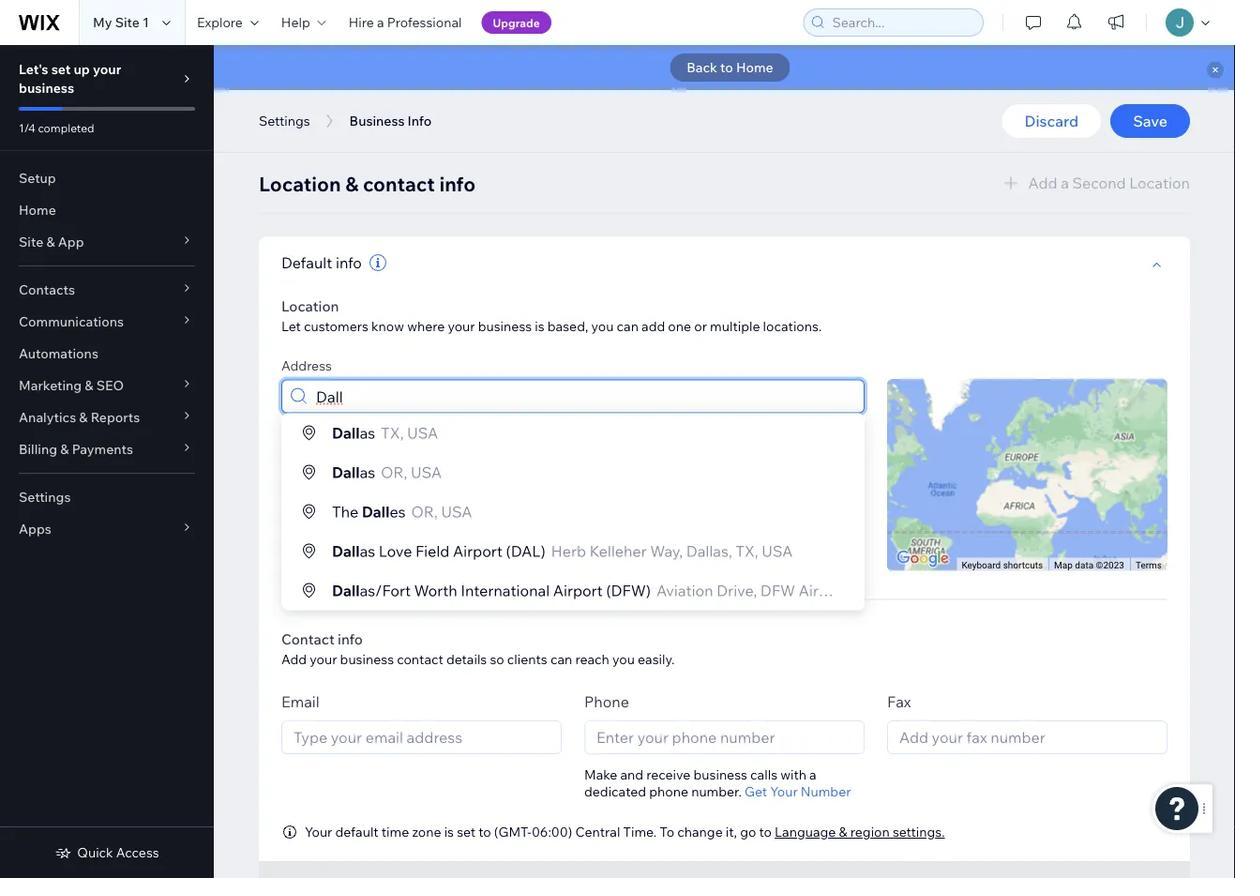 Task type: vqa. For each thing, say whether or not it's contained in the screenshot.
the Save
yes



Task type: locate. For each thing, give the bounding box(es) containing it.
a right with
[[810, 766, 817, 783]]

get down calls
[[745, 784, 768, 800]]

set inside let's set up your business
[[51, 61, 71, 77]]

your down with
[[771, 784, 798, 800]]

usa up dall as or, usa
[[407, 424, 438, 442]]

info down business info button
[[440, 172, 476, 197]]

settings inside sidebar element
[[19, 489, 71, 505]]

1 horizontal spatial can
[[617, 318, 639, 334]]

can left reach
[[551, 651, 573, 668]]

get inside button
[[745, 784, 768, 800]]

terms link
[[1136, 559, 1163, 571]]

0 vertical spatial get
[[491, 77, 516, 96]]

& left seo
[[85, 377, 93, 394]]

communications button
[[0, 306, 214, 338]]

your right 'where'
[[448, 318, 475, 334]]

you inside the contact info add your business contact details so clients can reach you easily.
[[613, 651, 635, 668]]

add
[[282, 651, 307, 668]]

& inside the analytics & reports popup button
[[79, 409, 88, 426]]

1 vertical spatial your
[[305, 824, 333, 840]]

1 vertical spatial info
[[336, 253, 362, 272]]

1 vertical spatial location
[[282, 297, 339, 315]]

settings inside button
[[259, 113, 310, 129]]

dall down description
[[332, 463, 360, 482]]

06:00)
[[532, 824, 573, 840]]

your inside get your own business logo. create logo
[[520, 77, 551, 96]]

1 horizontal spatial settings
[[259, 113, 310, 129]]

tx, right airport,
[[856, 581, 879, 600]]

upgrade
[[493, 15, 540, 30]]

email
[[282, 693, 320, 711]]

0 vertical spatial as
[[360, 424, 376, 442]]

0 vertical spatial or,
[[381, 463, 408, 482]]

get inside get your own business logo. create logo
[[491, 77, 516, 96]]

business info button
[[340, 107, 441, 135]]

or, right es
[[412, 503, 438, 521]]

business right own
[[587, 77, 649, 96]]

1 vertical spatial site
[[19, 234, 43, 250]]

details
[[447, 651, 487, 668]]

your up create logo button
[[520, 77, 551, 96]]

1 vertical spatial tx,
[[736, 542, 759, 561]]

home inside sidebar element
[[19, 202, 56, 218]]

list box
[[282, 413, 913, 610]]

clients
[[508, 651, 548, 668]]

location inside location let customers know where your business is based, you can add one or multiple locations.
[[282, 297, 339, 315]]

Search... field
[[827, 9, 978, 36]]

0 horizontal spatial is
[[445, 824, 454, 840]]

info right contact
[[338, 631, 363, 648]]

& inside billing & payments dropdown button
[[60, 441, 69, 458]]

hire a professional link
[[338, 0, 474, 45]]

0 vertical spatial a
[[377, 14, 384, 31]]

info for default info
[[336, 253, 362, 272]]

business down as/fort
[[340, 651, 394, 668]]

is right zone
[[445, 824, 454, 840]]

home down setup
[[19, 202, 56, 218]]

dall for dall as tx, usa
[[332, 424, 360, 442]]

language & region settings. button
[[775, 824, 946, 841]]

1 horizontal spatial set
[[457, 824, 476, 840]]

save
[[1134, 112, 1168, 130]]

1 horizontal spatial or,
[[412, 503, 438, 521]]

& left app
[[46, 234, 55, 250]]

0 horizontal spatial site
[[19, 234, 43, 250]]

app
[[58, 234, 84, 250]]

business up number. at the right of the page
[[694, 766, 748, 783]]

& right billing
[[60, 441, 69, 458]]

1 horizontal spatial airport
[[554, 581, 603, 600]]

address for address
[[282, 357, 332, 374]]

customers
[[304, 318, 369, 334]]

dedicated
[[585, 784, 647, 800]]

to right 'go'
[[760, 824, 772, 840]]

1 horizontal spatial is
[[535, 318, 545, 334]]

location down settings button
[[259, 172, 341, 197]]

dallas,
[[687, 542, 733, 561]]

or, down address description (optional)
[[381, 463, 408, 482]]

2 horizontal spatial tx,
[[856, 581, 879, 600]]

0 vertical spatial airport
[[453, 542, 503, 561]]

address
[[282, 357, 332, 374], [282, 436, 332, 452]]

aviation
[[657, 581, 714, 600]]

1 vertical spatial airport
[[554, 581, 603, 600]]

settings.
[[893, 824, 946, 840]]

your right up
[[93, 61, 121, 77]]

tx, for as love field airport (dal)
[[736, 542, 759, 561]]

is inside location let customers know where your business is based, you can add one or multiple locations.
[[535, 318, 545, 334]]

1 horizontal spatial to
[[721, 59, 734, 76]]

to left (gmt-
[[479, 824, 492, 840]]

1 vertical spatial settings
[[19, 489, 71, 505]]

info inside the contact info add your business contact details so clients can reach you easily.
[[338, 631, 363, 648]]

automations
[[19, 345, 98, 362]]

can
[[617, 318, 639, 334], [551, 651, 573, 668]]

get your number button
[[745, 784, 852, 801]]

3 as from the top
[[360, 542, 376, 561]]

0 horizontal spatial your
[[305, 824, 333, 840]]

location for let
[[282, 297, 339, 315]]

can left the add
[[617, 318, 639, 334]]

airport,
[[799, 581, 853, 600]]

get up create
[[491, 77, 516, 96]]

0 horizontal spatial tx,
[[381, 424, 404, 442]]

location
[[259, 172, 341, 197], [282, 297, 339, 315], [282, 515, 335, 531]]

settings up apps
[[19, 489, 71, 505]]

usa up field
[[441, 503, 473, 521]]

professional
[[387, 14, 462, 31]]

a right hire
[[377, 14, 384, 31]]

your down contact
[[310, 651, 337, 668]]

dall down name
[[332, 542, 360, 561]]

0 vertical spatial is
[[535, 318, 545, 334]]

info for contact info add your business contact details so clients can reach you easily.
[[338, 631, 363, 648]]

& left reports on the top of the page
[[79, 409, 88, 426]]

billing & payments
[[19, 441, 133, 458]]

airport down add your location name field
[[554, 581, 603, 600]]

business inside get your own business logo. create logo
[[587, 77, 649, 96]]

site & app
[[19, 234, 84, 250]]

location up the let
[[282, 297, 339, 315]]

business left based,
[[478, 318, 532, 334]]

Type your email address field
[[288, 722, 556, 754]]

create logo button
[[491, 98, 577, 121]]

1 horizontal spatial site
[[115, 14, 140, 31]]

1 horizontal spatial get
[[745, 784, 768, 800]]

0 vertical spatial home
[[737, 59, 774, 76]]

0 vertical spatial address
[[282, 357, 332, 374]]

business inside location let customers know where your business is based, you can add one or multiple locations.
[[478, 318, 532, 334]]

help button
[[270, 0, 338, 45]]

usa
[[407, 424, 438, 442], [411, 463, 442, 482], [441, 503, 473, 521], [762, 542, 793, 561], [882, 581, 913, 600]]

billing
[[19, 441, 57, 458]]

0 horizontal spatial set
[[51, 61, 71, 77]]

business down let's
[[19, 80, 74, 96]]

back to home button
[[670, 53, 791, 82]]

0 vertical spatial location
[[259, 172, 341, 197]]

©2023
[[1097, 559, 1125, 571]]

2 vertical spatial tx,
[[856, 581, 879, 600]]

let's
[[19, 61, 48, 77]]

2 vertical spatial location
[[282, 515, 335, 531]]

own
[[554, 77, 584, 96]]

contact down business info button
[[363, 172, 435, 197]]

add logo image
[[293, 0, 462, 109]]

quick access button
[[55, 845, 159, 862]]

data
[[1076, 559, 1094, 571]]

is left based,
[[535, 318, 545, 334]]

2 vertical spatial as
[[360, 542, 376, 561]]

and
[[621, 766, 644, 783]]

phone
[[585, 693, 630, 711]]

reach
[[576, 651, 610, 668]]

dall right the
[[362, 503, 390, 521]]

to
[[721, 59, 734, 76], [479, 824, 492, 840], [760, 824, 772, 840]]

know
[[372, 318, 404, 334]]

1 horizontal spatial tx,
[[736, 542, 759, 561]]

logo.
[[652, 77, 687, 96]]

0 horizontal spatial home
[[19, 202, 56, 218]]

or
[[695, 318, 708, 334]]

seo
[[96, 377, 124, 394]]

tx,
[[381, 424, 404, 442], [736, 542, 759, 561], [856, 581, 879, 600]]

0 vertical spatial set
[[51, 61, 71, 77]]

herb
[[552, 542, 587, 561]]

& inside marketing & seo dropdown button
[[85, 377, 93, 394]]

0 horizontal spatial settings
[[19, 489, 71, 505]]

let
[[282, 318, 301, 334]]

your inside let's set up your business
[[93, 61, 121, 77]]

dall up contact
[[332, 581, 360, 600]]

0 horizontal spatial get
[[491, 77, 516, 96]]

contact
[[282, 631, 335, 648]]

tx, right dallas,
[[736, 542, 759, 561]]

info
[[440, 172, 476, 197], [336, 253, 362, 272], [338, 631, 363, 648]]

1 as from the top
[[360, 424, 376, 442]]

dall for dall as love field airport (dal) herb kelleher way, dallas, tx, usa
[[332, 542, 360, 561]]

a inside "link"
[[377, 14, 384, 31]]

settings left "business"
[[259, 113, 310, 129]]

tx, up dall as or, usa
[[381, 424, 404, 442]]

set left up
[[51, 61, 71, 77]]

automations link
[[0, 338, 214, 370]]

&
[[346, 172, 359, 197], [46, 234, 55, 250], [85, 377, 93, 394], [79, 409, 88, 426], [60, 441, 69, 458], [840, 824, 848, 840]]

1 vertical spatial set
[[457, 824, 476, 840]]

1 horizontal spatial your
[[771, 784, 798, 800]]

1 vertical spatial address
[[282, 436, 332, 452]]

1 vertical spatial get
[[745, 784, 768, 800]]

or,
[[381, 463, 408, 482], [412, 503, 438, 521]]

1 vertical spatial as
[[360, 463, 376, 482]]

0 vertical spatial you
[[592, 318, 614, 334]]

0 vertical spatial can
[[617, 318, 639, 334]]

default info
[[282, 253, 362, 272]]

1 vertical spatial a
[[810, 766, 817, 783]]

language
[[775, 824, 837, 840]]

to right back
[[721, 59, 734, 76]]

info right default
[[336, 253, 362, 272]]

& inside site & app "popup button"
[[46, 234, 55, 250]]

address description (optional)
[[282, 436, 466, 452]]

1 vertical spatial you
[[613, 651, 635, 668]]

contact
[[363, 172, 435, 197], [397, 651, 444, 668]]

1 vertical spatial home
[[19, 202, 56, 218]]

keyboard shortcuts button
[[962, 558, 1044, 572]]

Describe your business here. What makes it great? Use short catchy text to tell people what you do or offer. text field
[[737, 0, 1167, 97]]

0 vertical spatial site
[[115, 14, 140, 31]]

discard
[[1025, 112, 1079, 130]]

my
[[93, 14, 112, 31]]

1 horizontal spatial home
[[737, 59, 774, 76]]

apps
[[19, 521, 51, 537]]

& down "business"
[[346, 172, 359, 197]]

0 vertical spatial your
[[771, 784, 798, 800]]

settings for settings link
[[19, 489, 71, 505]]

you right reach
[[613, 651, 635, 668]]

location left name
[[282, 515, 335, 531]]

analytics
[[19, 409, 76, 426]]

as up dall as or, usa
[[360, 424, 376, 442]]

description
[[335, 436, 405, 452]]

get for get your own business logo. create logo
[[491, 77, 516, 96]]

site left 1
[[115, 14, 140, 31]]

with
[[781, 766, 807, 783]]

can inside location let customers know where your business is based, you can add one or multiple locations.
[[617, 318, 639, 334]]

keyboard shortcuts
[[962, 559, 1044, 571]]

2 address from the top
[[282, 436, 332, 452]]

your left default
[[305, 824, 333, 840]]

0 horizontal spatial a
[[377, 14, 384, 31]]

the dall es or, usa
[[332, 503, 473, 521]]

site left app
[[19, 234, 43, 250]]

0 vertical spatial info
[[440, 172, 476, 197]]

as left love at the bottom of page
[[360, 542, 376, 561]]

your
[[771, 784, 798, 800], [305, 824, 333, 840]]

up
[[74, 61, 90, 77]]

google image
[[893, 547, 954, 571]]

get your own business logo. create logo
[[491, 77, 687, 119]]

0 horizontal spatial airport
[[453, 542, 503, 561]]

the
[[332, 503, 359, 521]]

home
[[737, 59, 774, 76], [19, 202, 56, 218]]

0 horizontal spatial can
[[551, 651, 573, 668]]

address down the let
[[282, 357, 332, 374]]

dall up dall as or, usa
[[332, 424, 360, 442]]

dall as tx, usa
[[332, 424, 438, 442]]

home right back
[[737, 59, 774, 76]]

1 vertical spatial can
[[551, 651, 573, 668]]

1 vertical spatial is
[[445, 824, 454, 840]]

1 vertical spatial contact
[[397, 651, 444, 668]]

multiple
[[711, 318, 761, 334]]

airport for international
[[554, 581, 603, 600]]

2 as from the top
[[360, 463, 376, 482]]

business inside the contact info add your business contact details so clients can reach you easily.
[[340, 651, 394, 668]]

address left description
[[282, 436, 332, 452]]

0 vertical spatial tx,
[[381, 424, 404, 442]]

as down description
[[360, 463, 376, 482]]

contact left details
[[397, 651, 444, 668]]

2 vertical spatial info
[[338, 631, 363, 648]]

& for site
[[46, 234, 55, 250]]

worth
[[414, 581, 458, 600]]

settings button
[[250, 107, 320, 135]]

dall
[[332, 424, 360, 442], [332, 463, 360, 482], [362, 503, 390, 521], [332, 542, 360, 561], [332, 581, 360, 600]]

0 vertical spatial settings
[[259, 113, 310, 129]]

you right based,
[[592, 318, 614, 334]]

set right zone
[[457, 824, 476, 840]]

site inside "popup button"
[[19, 234, 43, 250]]

1 horizontal spatial a
[[810, 766, 817, 783]]

site & app button
[[0, 226, 214, 258]]

shortcuts
[[1004, 559, 1044, 571]]

1 address from the top
[[282, 357, 332, 374]]

airport right field
[[453, 542, 503, 561]]



Task type: describe. For each thing, give the bounding box(es) containing it.
1 vertical spatial or,
[[412, 503, 438, 521]]

location for &
[[259, 172, 341, 197]]

time
[[382, 824, 409, 840]]

as for or,
[[360, 463, 376, 482]]

setup link
[[0, 162, 214, 194]]

& for analytics
[[79, 409, 88, 426]]

list box containing dall
[[282, 413, 913, 610]]

receive
[[647, 766, 691, 783]]

tx, for as/fort worth international airport (dfw)
[[856, 581, 879, 600]]

dall for dall as/fort worth international airport (dfw) aviation drive, dfw airport, tx, usa
[[332, 581, 360, 600]]

access
[[116, 845, 159, 861]]

location & contact info
[[259, 172, 476, 197]]

completed
[[38, 121, 94, 135]]

Add your fax number field
[[894, 722, 1162, 754]]

as/fort
[[360, 581, 411, 600]]

sidebar element
[[0, 45, 214, 878]]

address for address description (optional)
[[282, 436, 332, 452]]

region
[[851, 824, 890, 840]]

dall as/fort worth international airport (dfw) aviation drive, dfw airport, tx, usa
[[332, 581, 913, 600]]

create
[[491, 100, 538, 119]]

map region
[[760, 292, 1236, 773]]

hire a professional
[[349, 14, 462, 31]]

usa up dfw
[[762, 542, 793, 561]]

contacts
[[19, 282, 75, 298]]

map
[[1055, 559, 1074, 571]]

change
[[678, 824, 723, 840]]

love
[[379, 542, 412, 561]]

get for get your number
[[745, 784, 768, 800]]

Search for your business address field
[[311, 381, 859, 412]]

to inside "button"
[[721, 59, 734, 76]]

upgrade button
[[482, 11, 552, 34]]

& for location
[[346, 172, 359, 197]]

back
[[687, 59, 718, 76]]

2 horizontal spatial to
[[760, 824, 772, 840]]

a inside make and receive business calls with a dedicated phone number.
[[810, 766, 817, 783]]

payments
[[72, 441, 133, 458]]

back to home alert
[[214, 45, 1236, 90]]

as for tx,
[[360, 424, 376, 442]]

0 horizontal spatial to
[[479, 824, 492, 840]]

you inside location let customers know where your business is based, you can add one or multiple locations.
[[592, 318, 614, 334]]

time.
[[624, 824, 657, 840]]

where
[[407, 318, 445, 334]]

it,
[[726, 824, 738, 840]]

0 horizontal spatial or,
[[381, 463, 408, 482]]

(optional)
[[407, 436, 466, 452]]

discard button
[[1003, 104, 1102, 138]]

communications
[[19, 313, 124, 330]]

analytics & reports
[[19, 409, 140, 426]]

make and receive business calls with a dedicated phone number.
[[585, 766, 817, 800]]

quick access
[[77, 845, 159, 861]]

make
[[585, 766, 618, 783]]

e.g., Located on the ground floor field
[[288, 459, 859, 491]]

zone
[[412, 824, 442, 840]]

fax
[[888, 693, 912, 711]]

central
[[576, 824, 621, 840]]

business
[[350, 113, 405, 129]]

help
[[281, 14, 310, 31]]

save button
[[1111, 104, 1191, 138]]

apps button
[[0, 513, 214, 545]]

name
[[338, 515, 372, 531]]

default
[[282, 253, 333, 272]]

& for billing
[[60, 441, 69, 458]]

your inside the contact info add your business contact details so clients can reach you easily.
[[310, 651, 337, 668]]

(dal)
[[506, 542, 546, 561]]

phone
[[650, 784, 689, 800]]

es
[[390, 503, 406, 521]]

Add your location name field
[[288, 538, 859, 570]]

get your number
[[745, 784, 852, 800]]

business inside let's set up your business
[[19, 80, 74, 96]]

one
[[669, 318, 692, 334]]

dall for dall as or, usa
[[332, 463, 360, 482]]

dall as or, usa
[[332, 463, 442, 482]]

settings link
[[0, 481, 214, 513]]

contact inside the contact info add your business contact details so clients can reach you easily.
[[397, 651, 444, 668]]

analytics & reports button
[[0, 402, 214, 434]]

1/4 completed
[[19, 121, 94, 135]]

calls
[[751, 766, 778, 783]]

your default time zone is set to (gmt-06:00) central time. to change it, go to language & region settings.
[[305, 824, 946, 840]]

number
[[801, 784, 852, 800]]

your inside location let customers know where your business is based, you can add one or multiple locations.
[[448, 318, 475, 334]]

settings for settings button
[[259, 113, 310, 129]]

usa down (optional)
[[411, 463, 442, 482]]

contacts button
[[0, 274, 214, 306]]

& left region
[[840, 824, 848, 840]]

let's set up your business
[[19, 61, 121, 96]]

info
[[408, 113, 432, 129]]

as for love
[[360, 542, 376, 561]]

usa down google image
[[882, 581, 913, 600]]

& for marketing
[[85, 377, 93, 394]]

location name
[[282, 515, 372, 531]]

contact info add your business contact details so clients can reach you easily.
[[282, 631, 675, 668]]

Enter your phone number field
[[591, 722, 859, 754]]

setup
[[19, 170, 56, 186]]

0 vertical spatial contact
[[363, 172, 435, 197]]

to
[[660, 824, 675, 840]]

business inside make and receive business calls with a dedicated phone number.
[[694, 766, 748, 783]]

home inside "button"
[[737, 59, 774, 76]]

airport for field
[[453, 542, 503, 561]]

quick
[[77, 845, 113, 861]]

locations.
[[764, 318, 822, 334]]

your inside button
[[771, 784, 798, 800]]

number.
[[692, 784, 742, 800]]

(dfw)
[[607, 581, 651, 600]]

terms
[[1136, 559, 1163, 571]]

1/4
[[19, 121, 35, 135]]

can inside the contact info add your business contact details so clients can reach you easily.
[[551, 651, 573, 668]]

map data ©2023
[[1055, 559, 1125, 571]]

back to home
[[687, 59, 774, 76]]

location let customers know where your business is based, you can add one or multiple locations.
[[282, 297, 822, 334]]

explore
[[197, 14, 243, 31]]

reports
[[91, 409, 140, 426]]

location for name
[[282, 515, 335, 531]]

my site 1
[[93, 14, 149, 31]]

international
[[461, 581, 550, 600]]

field
[[416, 542, 450, 561]]



